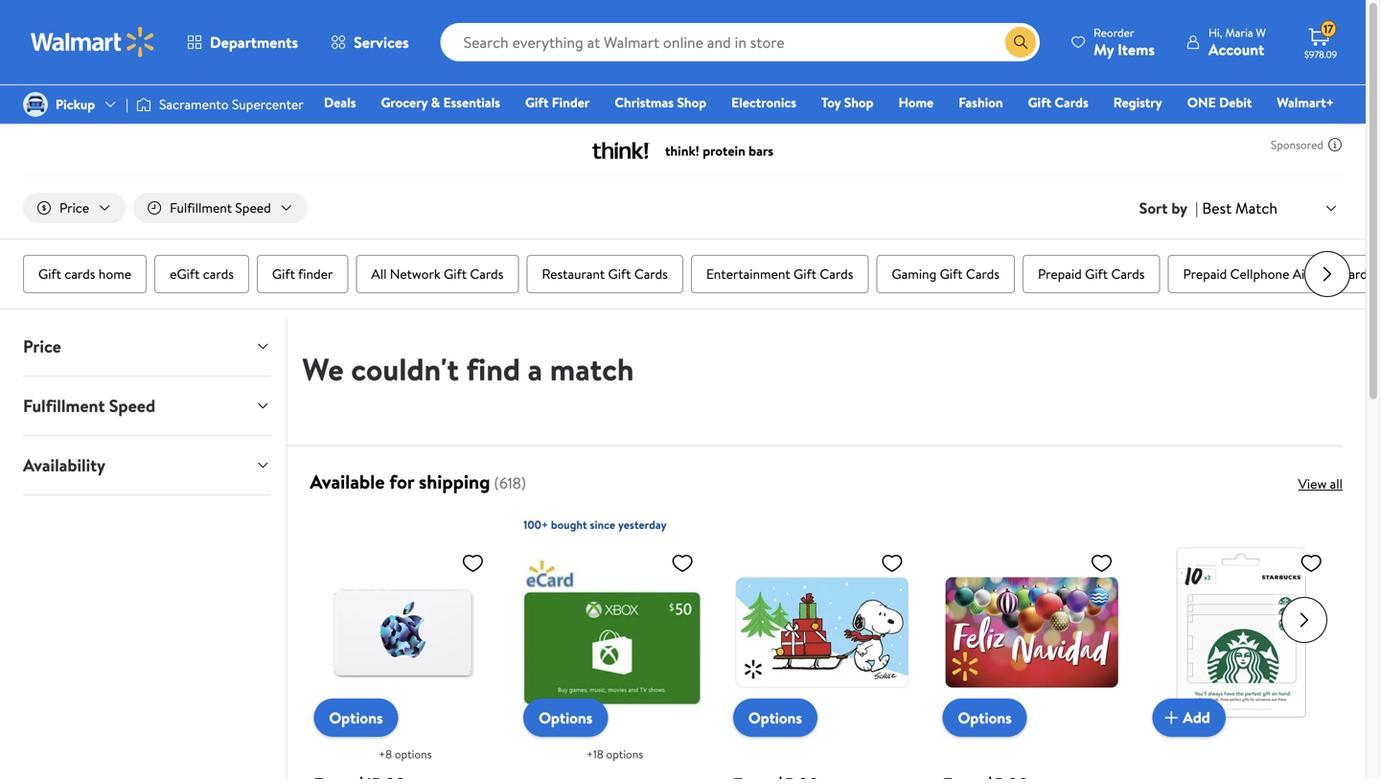 Task type: locate. For each thing, give the bounding box(es) containing it.
1 shop from the left
[[677, 93, 707, 112]]

add to favorites list, snoopy sleigh walmart gift card image
[[881, 551, 904, 575]]

1 horizontal spatial shop
[[844, 93, 874, 112]]

1 horizontal spatial options
[[607, 746, 643, 763]]

fulfillment up egift cards
[[170, 198, 232, 217]]

1 vertical spatial speed
[[109, 394, 155, 418]]

registry link
[[1105, 92, 1171, 113]]

gift cards home link
[[23, 255, 147, 293]]

1 vertical spatial price button
[[8, 317, 286, 376]]

options right "+18"
[[607, 746, 643, 763]]

pickup
[[56, 95, 95, 114]]

1 product group from the left
[[314, 505, 497, 780]]

price button up "fulfillment speed" tab
[[8, 317, 286, 376]]

(618)
[[494, 473, 526, 494]]

we couldn't find a match
[[302, 348, 634, 391]]

cards right 'egift'
[[203, 265, 234, 283]]

price inside sort and filter section element
[[59, 198, 89, 217]]

gaming gift cards
[[892, 265, 1000, 283]]

2 shop from the left
[[844, 93, 874, 112]]

1 options from the left
[[329, 708, 383, 729]]

price button up gift cards home
[[23, 193, 126, 224]]

options for +8 options
[[395, 746, 432, 763]]

sacramento
[[159, 95, 229, 114]]

shop for christmas shop
[[677, 93, 707, 112]]

cellphone
[[1231, 265, 1290, 283]]

add to favorites list, xbox $50 gift card - [digital] image
[[671, 551, 694, 575]]

next slide for chipmodule list image
[[1305, 251, 1351, 297]]

one debit link
[[1179, 92, 1261, 113]]

0 horizontal spatial cards
[[65, 265, 95, 283]]

price up gift cards home
[[59, 198, 89, 217]]

0 vertical spatial price button
[[23, 193, 126, 224]]

add to favorites list, bright feliz navidad walmart gift card image
[[1091, 551, 1114, 575]]

0 horizontal spatial fulfillment
[[23, 394, 105, 418]]

+8 options
[[379, 746, 432, 763]]

 image left pickup
[[23, 92, 48, 117]]

shop right toy
[[844, 93, 874, 112]]

speed inside tab
[[109, 394, 155, 418]]

hi,
[[1209, 24, 1223, 41]]

cards inside egift cards link
[[203, 265, 234, 283]]

starbucks $30 multipack - 3/$10 gift cards image
[[1153, 544, 1331, 722]]

options link
[[314, 699, 398, 737], [524, 699, 608, 737], [733, 699, 818, 737], [943, 699, 1028, 737]]

2 options from the left
[[607, 746, 643, 763]]

$25 apple gift card (email delivery) image
[[314, 544, 492, 722]]

options link for the xbox $50 gift card - [digital] image
[[524, 699, 608, 737]]

best
[[1203, 197, 1232, 218]]

shipping
[[419, 468, 490, 495]]

product group
[[314, 505, 497, 780], [524, 505, 707, 780], [733, 505, 916, 780], [943, 505, 1126, 780]]

walmart image
[[31, 27, 155, 58]]

1 options from the left
[[395, 746, 432, 763]]

gift finder link
[[517, 92, 599, 113]]

departments
[[210, 32, 298, 53]]

0 horizontal spatial speed
[[109, 394, 155, 418]]

cards inside gift cards home link
[[65, 265, 95, 283]]

cards left the registry link
[[1055, 93, 1089, 112]]

speed inside sort and filter section element
[[235, 198, 271, 217]]

price button
[[23, 193, 126, 224], [8, 317, 286, 376]]

1 horizontal spatial prepaid
[[1184, 265, 1228, 283]]

egift
[[170, 265, 200, 283]]

cards for egift
[[203, 265, 234, 283]]

1 cards from the left
[[65, 265, 95, 283]]

0 vertical spatial price
[[59, 198, 89, 217]]

1 horizontal spatial cards
[[203, 265, 234, 283]]

2 prepaid from the left
[[1184, 265, 1228, 283]]

0 horizontal spatial options
[[395, 746, 432, 763]]

bought
[[551, 517, 587, 533]]

prepaid for prepaid gift cards
[[1038, 265, 1082, 283]]

view all
[[1299, 475, 1343, 493]]

4 options link from the left
[[943, 699, 1028, 737]]

0 horizontal spatial |
[[126, 95, 129, 114]]

 image for pickup
[[23, 92, 48, 117]]

gift finder
[[525, 93, 590, 112]]

4 options from the left
[[958, 708, 1012, 729]]

shop right christmas at the left top
[[677, 93, 707, 112]]

0 horizontal spatial prepaid
[[1038, 265, 1082, 283]]

sponsored
[[1271, 137, 1324, 153]]

gift cards home
[[38, 265, 131, 283]]

fulfillment speed button up egift cards
[[133, 193, 308, 224]]

2 options link from the left
[[524, 699, 608, 737]]

speed up gift finder link
[[235, 198, 271, 217]]

&
[[431, 93, 440, 112], [1377, 265, 1381, 283]]

3 options from the left
[[749, 708, 803, 729]]

options for the xbox $50 gift card - [digital] image
[[539, 708, 593, 729]]

cards down sort and filter section element
[[635, 265, 668, 283]]

for
[[390, 468, 414, 495]]

& right grocery
[[431, 93, 440, 112]]

sort and filter section element
[[0, 177, 1366, 239]]

| right pickup
[[126, 95, 129, 114]]

1 horizontal spatial &
[[1377, 265, 1381, 283]]

1 horizontal spatial  image
[[136, 95, 152, 114]]

fulfillment
[[170, 198, 232, 217], [23, 394, 105, 418]]

1 vertical spatial |
[[1196, 198, 1199, 219]]

egift cards
[[170, 265, 234, 283]]

electronics
[[732, 93, 797, 112]]

1 vertical spatial fulfillment speed button
[[8, 377, 286, 435]]

fashion
[[959, 93, 1004, 112]]

0 horizontal spatial  image
[[23, 92, 48, 117]]

| right by
[[1196, 198, 1199, 219]]

1 vertical spatial price
[[23, 335, 61, 359]]

0 horizontal spatial fulfillment speed
[[23, 394, 155, 418]]

cards right airtime
[[1340, 265, 1374, 283]]

1 vertical spatial &
[[1377, 265, 1381, 283]]

debit
[[1220, 93, 1253, 112]]

cards
[[65, 265, 95, 283], [203, 265, 234, 283]]

essentials
[[443, 93, 500, 112]]

options for bright feliz navidad walmart gift card image
[[958, 708, 1012, 729]]

ad disclaimer and feedback image
[[1328, 137, 1343, 152]]

toy
[[822, 93, 841, 112]]

2 cards from the left
[[203, 265, 234, 283]]

& right next slide for chipmodule list image
[[1377, 265, 1381, 283]]

cards right gaming
[[966, 265, 1000, 283]]

gaming gift cards link
[[877, 255, 1015, 293]]

0 vertical spatial fulfillment
[[170, 198, 232, 217]]

cards left home
[[65, 265, 95, 283]]

+8
[[379, 746, 392, 763]]

my
[[1094, 39, 1114, 60]]

match
[[550, 348, 634, 391]]

options right +8
[[395, 746, 432, 763]]

1 vertical spatial fulfillment
[[23, 394, 105, 418]]

fulfillment speed inside sort and filter section element
[[170, 198, 271, 217]]

available
[[310, 468, 385, 495]]

grocery & essentials
[[381, 93, 500, 112]]

price
[[59, 198, 89, 217], [23, 335, 61, 359]]

options
[[395, 746, 432, 763], [607, 746, 643, 763]]

home
[[99, 265, 131, 283]]

1 horizontal spatial |
[[1196, 198, 1199, 219]]

restaurant gift cards link
[[527, 255, 684, 293]]

1 horizontal spatial speed
[[235, 198, 271, 217]]

all network gift cards
[[371, 265, 504, 283]]

0 vertical spatial speed
[[235, 198, 271, 217]]

1 vertical spatial fulfillment speed
[[23, 394, 155, 418]]

1 horizontal spatial fulfillment speed
[[170, 198, 271, 217]]

fulfillment speed tab
[[8, 377, 286, 435]]

fulfillment speed up egift cards
[[170, 198, 271, 217]]

home
[[899, 93, 934, 112]]

fulfillment speed button up availability tab
[[8, 377, 286, 435]]

fulfillment speed up "availability"
[[23, 394, 155, 418]]

view
[[1299, 475, 1327, 493]]

fulfillment speed button
[[133, 193, 308, 224], [8, 377, 286, 435]]

cards down sort
[[1112, 265, 1145, 283]]

+18
[[587, 746, 604, 763]]

shop
[[677, 93, 707, 112], [844, 93, 874, 112]]

1 horizontal spatial fulfillment
[[170, 198, 232, 217]]

speed
[[235, 198, 271, 217], [109, 394, 155, 418]]

gift
[[525, 93, 549, 112], [1028, 93, 1052, 112], [38, 265, 61, 283], [272, 265, 295, 283], [444, 265, 467, 283], [608, 265, 631, 283], [794, 265, 817, 283], [940, 265, 963, 283], [1086, 265, 1109, 283]]

price down gift cards home link at the left
[[23, 335, 61, 359]]

 image
[[23, 92, 48, 117], [136, 95, 152, 114]]

3 options link from the left
[[733, 699, 818, 737]]

0 vertical spatial fulfillment speed button
[[133, 193, 308, 224]]

0 horizontal spatial shop
[[677, 93, 707, 112]]

options for +18 options
[[607, 746, 643, 763]]

 image left sacramento
[[136, 95, 152, 114]]

since
[[590, 517, 616, 533]]

bright feliz navidad walmart gift card image
[[943, 544, 1121, 722]]

gift cards
[[1028, 93, 1089, 112]]

finder
[[552, 93, 590, 112]]

options
[[329, 708, 383, 729], [539, 708, 593, 729], [749, 708, 803, 729], [958, 708, 1012, 729]]

100+ bought since yesterday
[[524, 517, 667, 533]]

0 vertical spatial fulfillment speed
[[170, 198, 271, 217]]

0 vertical spatial &
[[431, 93, 440, 112]]

Search search field
[[441, 23, 1040, 61]]

fulfillment up "availability"
[[23, 394, 105, 418]]

2 options from the left
[[539, 708, 593, 729]]

cards left gaming
[[820, 265, 854, 283]]

speed up availability dropdown button
[[109, 394, 155, 418]]

| inside sort and filter section element
[[1196, 198, 1199, 219]]

1 options link from the left
[[314, 699, 398, 737]]

1 prepaid from the left
[[1038, 265, 1082, 283]]

best match
[[1203, 197, 1278, 218]]



Task type: describe. For each thing, give the bounding box(es) containing it.
fulfillment speed inside tab
[[23, 394, 155, 418]]

prepaid for prepaid cellphone airtime cards &
[[1184, 265, 1228, 283]]

services button
[[315, 19, 425, 65]]

prepaid gift cards
[[1038, 265, 1145, 283]]

maria
[[1226, 24, 1254, 41]]

couldn't
[[351, 348, 459, 391]]

account
[[1209, 39, 1265, 60]]

4 product group from the left
[[943, 505, 1126, 780]]

christmas
[[615, 93, 674, 112]]

hi, maria w account
[[1209, 24, 1267, 60]]

availability tab
[[8, 436, 286, 495]]

+18 options
[[587, 746, 643, 763]]

price button inside sort and filter section element
[[23, 193, 126, 224]]

snoopy sleigh walmart gift card image
[[733, 544, 912, 722]]

prepaid gift cards link
[[1023, 255, 1161, 293]]

cards for gift
[[65, 265, 95, 283]]

a
[[528, 348, 543, 391]]

options link for bright feliz navidad walmart gift card image
[[943, 699, 1028, 737]]

items
[[1118, 39, 1155, 60]]

3 product group from the left
[[733, 505, 916, 780]]

xbox $50 gift card - [digital] image
[[524, 544, 702, 722]]

add
[[1183, 707, 1211, 728]]

finder
[[298, 265, 333, 283]]

options link for snoopy sleigh walmart gift card 'image'
[[733, 699, 818, 737]]

yesterday
[[618, 517, 667, 533]]

fulfillment inside sort and filter section element
[[170, 198, 232, 217]]

match
[[1236, 197, 1278, 218]]

cards right network
[[470, 265, 504, 283]]

restaurant
[[542, 265, 605, 283]]

entertainment
[[707, 265, 791, 283]]

add to favorites list, $25 apple gift card (email delivery) image
[[462, 551, 485, 575]]

price inside tab
[[23, 335, 61, 359]]

add button
[[1153, 699, 1226, 737]]

sort
[[1140, 198, 1168, 219]]

w
[[1256, 24, 1267, 41]]

search icon image
[[1014, 35, 1029, 50]]

price tab
[[8, 317, 286, 376]]

add to favorites list, starbucks $30 multipack - 3/$10 gift cards image
[[1300, 551, 1323, 575]]

gift cards link
[[1020, 92, 1098, 113]]

 image for sacramento supercenter
[[136, 95, 152, 114]]

we
[[302, 348, 344, 391]]

walmart+ link
[[1269, 92, 1343, 113]]

toy shop link
[[813, 92, 883, 113]]

electronics link
[[723, 92, 805, 113]]

all
[[1331, 475, 1343, 493]]

gift finder link
[[257, 255, 348, 293]]

restaurant gift cards
[[542, 265, 668, 283]]

prepaid cellphone airtime cards & link
[[1168, 255, 1381, 293]]

departments button
[[171, 19, 315, 65]]

sort by |
[[1140, 198, 1199, 219]]

reorder
[[1094, 24, 1135, 41]]

Walmart Site-Wide search field
[[441, 23, 1040, 61]]

supercenter
[[232, 95, 304, 114]]

0 vertical spatial |
[[126, 95, 129, 114]]

options for $25 apple gift card (email delivery) image
[[329, 708, 383, 729]]

deals
[[324, 93, 356, 112]]

100+
[[524, 517, 548, 533]]

view all link
[[1299, 475, 1343, 493]]

options link for $25 apple gift card (email delivery) image
[[314, 699, 398, 737]]

availability button
[[8, 436, 286, 495]]

one debit
[[1188, 93, 1253, 112]]

deals link
[[315, 92, 365, 113]]

available for shipping (618)
[[310, 468, 526, 495]]

gift finder
[[272, 265, 333, 283]]

fashion link
[[950, 92, 1012, 113]]

best match button
[[1199, 195, 1343, 221]]

entertainment gift cards
[[707, 265, 854, 283]]

airtime
[[1293, 265, 1337, 283]]

network
[[390, 265, 441, 283]]

0 horizontal spatial &
[[431, 93, 440, 112]]

find
[[466, 348, 521, 391]]

fulfillment inside tab
[[23, 394, 105, 418]]

one
[[1188, 93, 1217, 112]]

christmas shop link
[[606, 92, 715, 113]]

grocery
[[381, 93, 428, 112]]

christmas shop
[[615, 93, 707, 112]]

sacramento supercenter
[[159, 95, 304, 114]]

17
[[1324, 21, 1334, 37]]

shop for toy shop
[[844, 93, 874, 112]]

egift cards link
[[154, 255, 249, 293]]

walmart+
[[1278, 93, 1335, 112]]

all network gift cards link
[[356, 255, 519, 293]]

registry
[[1114, 93, 1163, 112]]

toy shop
[[822, 93, 874, 112]]

grocery & essentials link
[[372, 92, 509, 113]]

2 product group from the left
[[524, 505, 707, 780]]

add to cart image
[[1160, 707, 1183, 730]]

next slide for available for shipping list image
[[1282, 597, 1328, 643]]

reorder my items
[[1094, 24, 1155, 60]]

options for snoopy sleigh walmart gift card 'image'
[[749, 708, 803, 729]]

prepaid cellphone airtime cards &
[[1184, 265, 1381, 283]]

all
[[371, 265, 387, 283]]

gaming
[[892, 265, 937, 283]]

entertainment gift cards link
[[691, 255, 869, 293]]

availability
[[23, 454, 106, 478]]

services
[[354, 32, 409, 53]]



Task type: vqa. For each thing, say whether or not it's contained in the screenshot.
the to
no



